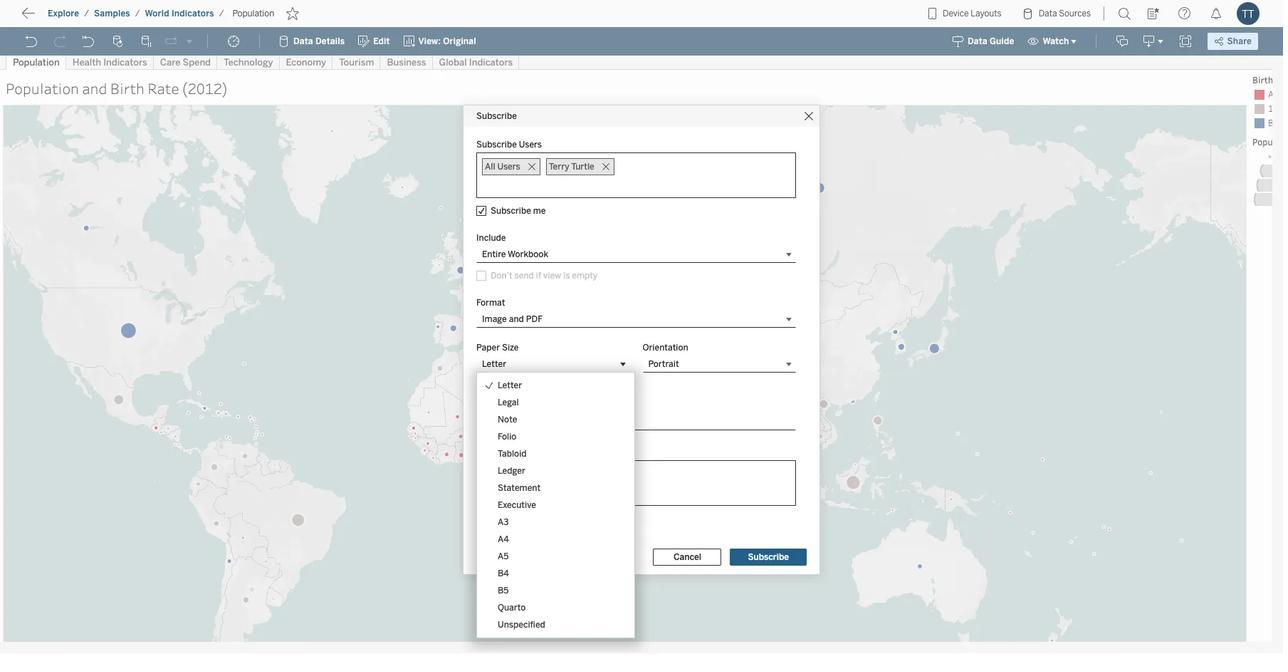 Task type: vqa. For each thing, say whether or not it's contained in the screenshot.
Start
no



Task type: locate. For each thing, give the bounding box(es) containing it.
indicators
[[172, 9, 214, 19]]

content
[[78, 11, 122, 24]]

/ right indicators
[[219, 9, 224, 19]]

/ right to
[[84, 9, 89, 19]]

1 horizontal spatial /
[[135, 9, 140, 19]]

/ left world
[[135, 9, 140, 19]]

2 / from the left
[[135, 9, 140, 19]]

world indicators link
[[144, 8, 215, 19]]

2 horizontal spatial /
[[219, 9, 224, 19]]

3 / from the left
[[219, 9, 224, 19]]

1 / from the left
[[84, 9, 89, 19]]

skip
[[37, 11, 61, 24]]

/
[[84, 9, 89, 19], [135, 9, 140, 19], [219, 9, 224, 19]]

explore link
[[47, 8, 80, 19]]

world
[[145, 9, 169, 19]]

0 horizontal spatial /
[[84, 9, 89, 19]]



Task type: describe. For each thing, give the bounding box(es) containing it.
skip to content link
[[34, 8, 145, 27]]

samples
[[94, 9, 130, 19]]

to
[[64, 11, 75, 24]]

population
[[233, 9, 274, 19]]

explore
[[48, 9, 79, 19]]

samples link
[[93, 8, 131, 19]]

explore / samples / world indicators /
[[48, 9, 224, 19]]

population element
[[228, 9, 279, 19]]

skip to content
[[37, 11, 122, 24]]



